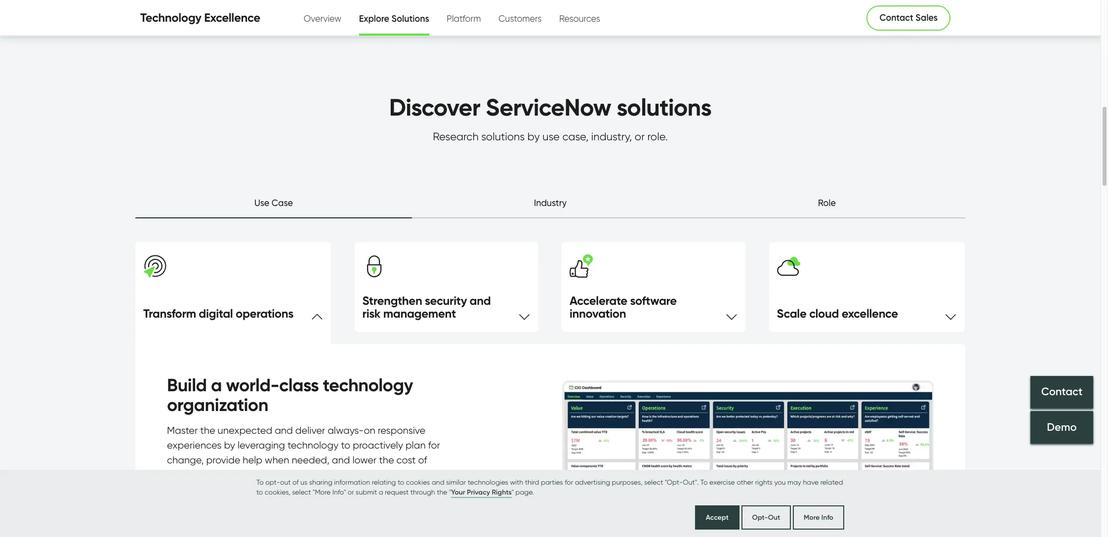 Task type: locate. For each thing, give the bounding box(es) containing it.
servicenow
[[486, 92, 611, 122]]

help
[[243, 454, 262, 466]]

select
[[645, 478, 664, 486], [292, 488, 311, 496]]

purposes,
[[612, 478, 643, 486]]

the left your
[[437, 488, 448, 496]]

0 horizontal spatial for
[[428, 439, 440, 451]]

to right the out".
[[701, 478, 708, 486]]

1 vertical spatial for
[[565, 478, 573, 486]]

proactively
[[353, 439, 403, 451]]

0 vertical spatial the
[[200, 424, 215, 436]]

0 horizontal spatial select
[[292, 488, 311, 496]]

1 vertical spatial contact
[[1042, 385, 1083, 399]]

1 horizontal spatial contact
[[1042, 385, 1083, 399]]

solutions up role.
[[617, 92, 712, 122]]

0 vertical spatial a
[[211, 374, 222, 396]]

use left "case,"
[[543, 130, 560, 143]]

to left opt-
[[257, 478, 264, 486]]

responsive
[[378, 424, 426, 436]]

cost
[[397, 454, 416, 466]]

of inside 'to opt-out of us sharing information relating to cookies and similar technologies with third parties for advertising purposes, select "opt-out".  to exercise other rights you may have related to cookies, select "more info" or submit a request through the "'
[[293, 478, 299, 486]]

to down always-
[[341, 439, 351, 451]]

select down us
[[292, 488, 311, 496]]

1 vertical spatial solutions
[[482, 130, 525, 143]]

opt-
[[266, 478, 280, 486]]

0 horizontal spatial solutions
[[482, 130, 525, 143]]

solutions
[[392, 13, 429, 24]]

and
[[470, 293, 491, 308], [275, 424, 293, 436], [332, 454, 350, 466], [239, 469, 257, 481], [432, 478, 445, 486]]

technology inside build a world-class technology organization
[[323, 374, 413, 396]]

1 vertical spatial of
[[293, 478, 299, 486]]

technology
[[323, 374, 413, 396], [288, 439, 339, 451], [167, 469, 218, 481]]

2 chevron down image from the left
[[726, 309, 738, 320]]

for inside the master the unexpected and deliver always-on responsive experiences by leveraging technology to proactively plan for change, provide help when needed, and lower the cost of technology use and spend.
[[428, 439, 440, 451]]

role.
[[648, 130, 668, 143]]

and left deliver
[[275, 424, 293, 436]]

0 vertical spatial technology
[[323, 374, 413, 396]]

class
[[279, 374, 319, 396]]

contact sales link
[[867, 5, 951, 30]]

1 horizontal spatial by
[[528, 130, 540, 143]]

related
[[821, 478, 844, 486]]

technology up on
[[323, 374, 413, 396]]

chevron down image
[[945, 309, 957, 320]]

1 vertical spatial use
[[221, 469, 236, 481]]

more
[[804, 513, 820, 522]]

unexpected
[[218, 424, 272, 436]]

for right "parties" on the bottom of the page
[[565, 478, 573, 486]]

spend.
[[259, 469, 290, 481]]

a
[[211, 374, 222, 396], [379, 488, 383, 496]]

to
[[341, 439, 351, 451], [398, 478, 404, 486], [257, 488, 263, 496]]

0 vertical spatial contact
[[880, 12, 914, 23]]

and down help
[[239, 469, 257, 481]]

1 horizontal spatial to
[[341, 439, 351, 451]]

0 horizontal spatial use
[[221, 469, 236, 481]]

excellence
[[842, 306, 899, 321]]

"
[[449, 488, 451, 496], [512, 488, 514, 496]]

sales
[[916, 12, 938, 23]]

technology
[[140, 10, 201, 25]]

a down the 'relating'
[[379, 488, 383, 496]]

by
[[528, 130, 540, 143], [224, 439, 235, 451]]

2 horizontal spatial the
[[437, 488, 448, 496]]

of left us
[[293, 478, 299, 486]]

" inside your privacy rights " page.
[[512, 488, 514, 496]]

1 vertical spatial the
[[379, 454, 394, 466]]

contact left 'sales'
[[880, 12, 914, 23]]

or
[[635, 130, 645, 143], [348, 488, 354, 496]]

similar
[[446, 478, 466, 486]]

rights
[[756, 478, 773, 486]]

technology down change, on the left bottom of page
[[167, 469, 218, 481]]

" inside 'to opt-out of us sharing information relating to cookies and similar technologies with third parties for advertising purposes, select "opt-out".  to exercise other rights you may have related to cookies, select "more info" or submit a request through the "'
[[449, 488, 451, 496]]

1 horizontal spatial for
[[565, 478, 573, 486]]

0 vertical spatial for
[[428, 439, 440, 451]]

the up experiences
[[200, 424, 215, 436]]

0 horizontal spatial chevron down image
[[519, 309, 531, 320]]

0 horizontal spatial to
[[257, 478, 264, 486]]

1 vertical spatial by
[[224, 439, 235, 451]]

role link
[[689, 196, 966, 218]]

opt-out button
[[742, 506, 791, 530]]

1 chevron down image from the left
[[519, 309, 531, 320]]

case
[[272, 197, 293, 208]]

2 vertical spatial the
[[437, 488, 448, 496]]

master
[[167, 424, 198, 436]]

solutions
[[617, 92, 712, 122], [482, 130, 525, 143]]

solutions right research on the top left of page
[[482, 130, 525, 143]]

0 vertical spatial or
[[635, 130, 645, 143]]

world-
[[226, 374, 279, 396]]

0 horizontal spatial to
[[257, 488, 263, 496]]

1 vertical spatial to
[[398, 478, 404, 486]]

0 vertical spatial of
[[418, 454, 427, 466]]

a inside 'to opt-out of us sharing information relating to cookies and similar technologies with third parties for advertising purposes, select "opt-out".  to exercise other rights you may have related to cookies, select "more info" or submit a request through the "'
[[379, 488, 383, 496]]

build a world-class technology organization
[[167, 374, 413, 416]]

technology up needed,
[[288, 439, 339, 451]]

contact inside 'link'
[[880, 12, 914, 23]]

contact up demo
[[1042, 385, 1083, 399]]

" down with
[[512, 488, 514, 496]]

customers
[[499, 13, 542, 23]]

overview link
[[304, 2, 342, 33]]

accept button
[[695, 506, 740, 530]]

advertising
[[575, 478, 610, 486]]

0 horizontal spatial or
[[348, 488, 354, 496]]

industry,
[[592, 130, 632, 143]]

1 horizontal spatial to
[[701, 478, 708, 486]]

to inside the master the unexpected and deliver always-on responsive experiences by leveraging technology to proactively plan for change, provide help when needed, and lower the cost of technology use and spend.
[[341, 439, 351, 451]]

0 horizontal spatial a
[[211, 374, 222, 396]]

chevron down image
[[519, 309, 531, 320], [726, 309, 738, 320]]

the down proactively
[[379, 454, 394, 466]]

1 horizontal spatial the
[[379, 454, 394, 466]]

0 horizontal spatial contact
[[880, 12, 914, 23]]

by up provide
[[224, 439, 235, 451]]

2 " from the left
[[512, 488, 514, 496]]

strengthen security and risk management
[[363, 293, 491, 321]]

technology excellence
[[140, 10, 260, 25]]

strengthen
[[363, 293, 422, 308]]

discover
[[389, 92, 480, 122]]

discover servicenow solutions
[[389, 92, 712, 122]]

1 horizontal spatial "
[[512, 488, 514, 496]]

always-
[[328, 424, 364, 436]]

1 vertical spatial select
[[292, 488, 311, 496]]

2 horizontal spatial to
[[398, 478, 404, 486]]

0 vertical spatial by
[[528, 130, 540, 143]]

1 horizontal spatial chevron down image
[[726, 309, 738, 320]]

through
[[411, 488, 435, 496]]

0 vertical spatial solutions
[[617, 92, 712, 122]]

0 horizontal spatial "
[[449, 488, 451, 496]]

or left role.
[[635, 130, 645, 143]]

of down plan
[[418, 454, 427, 466]]

1 vertical spatial or
[[348, 488, 354, 496]]

" down similar
[[449, 488, 451, 496]]

1 horizontal spatial or
[[635, 130, 645, 143]]

"more
[[313, 488, 331, 496]]

by down "servicenow"
[[528, 130, 540, 143]]

explore solutions
[[359, 13, 429, 24]]

0 vertical spatial use
[[543, 130, 560, 143]]

platform
[[447, 13, 481, 23]]

2 vertical spatial to
[[257, 488, 263, 496]]

2 vertical spatial technology
[[167, 469, 218, 481]]

research solutions by use case, industry, or role.
[[433, 130, 668, 143]]

use down provide
[[221, 469, 236, 481]]

of
[[418, 454, 427, 466], [293, 478, 299, 486]]

accept
[[706, 513, 729, 522]]

to opt-out of us sharing information relating to cookies and similar technologies with third parties for advertising purposes, select "opt-out".  to exercise other rights you may have related to cookies, select "more info" or submit a request through the "
[[257, 478, 844, 496]]

1 horizontal spatial of
[[418, 454, 427, 466]]

and right the security
[[470, 293, 491, 308]]

accelerate software innovation
[[570, 293, 677, 321]]

1 " from the left
[[449, 488, 451, 496]]

0 horizontal spatial the
[[200, 424, 215, 436]]

1 horizontal spatial select
[[645, 478, 664, 486]]

a right build on the bottom left of page
[[211, 374, 222, 396]]

lower
[[353, 454, 377, 466]]

or inside 'to opt-out of us sharing information relating to cookies and similar technologies with third parties for advertising purposes, select "opt-out".  to exercise other rights you may have related to cookies, select "more info" or submit a request through the "'
[[348, 488, 354, 496]]

0 horizontal spatial of
[[293, 478, 299, 486]]

of inside the master the unexpected and deliver always-on responsive experiences by leveraging technology to proactively plan for change, provide help when needed, and lower the cost of technology use and spend.
[[418, 454, 427, 466]]

cloud
[[810, 306, 839, 321]]

contact for contact
[[1042, 385, 1083, 399]]

1 horizontal spatial a
[[379, 488, 383, 496]]

0 vertical spatial to
[[341, 439, 351, 451]]

risk
[[363, 306, 381, 321]]

for right plan
[[428, 439, 440, 451]]

to
[[257, 478, 264, 486], [701, 478, 708, 486]]

by inside the master the unexpected and deliver always-on responsive experiences by leveraging technology to proactively plan for change, provide help when needed, and lower the cost of technology use and spend.
[[224, 439, 235, 451]]

select left "opt-
[[645, 478, 664, 486]]

other
[[737, 478, 754, 486]]

to up 'request'
[[398, 478, 404, 486]]

or down information at the bottom of page
[[348, 488, 354, 496]]

and left similar
[[432, 478, 445, 486]]

role
[[819, 197, 836, 208]]

1 vertical spatial a
[[379, 488, 383, 496]]

to left cookies,
[[257, 488, 263, 496]]

0 horizontal spatial by
[[224, 439, 235, 451]]

on
[[364, 424, 375, 436]]



Task type: describe. For each thing, give the bounding box(es) containing it.
"opt-
[[665, 478, 683, 486]]

more info button
[[793, 506, 845, 530]]

scale cloud excellence
[[777, 306, 899, 321]]

and left lower
[[332, 454, 350, 466]]

experiences
[[167, 439, 222, 451]]

management
[[383, 306, 456, 321]]

2 to from the left
[[701, 478, 708, 486]]

the inside 'to opt-out of us sharing information relating to cookies and similar technologies with third parties for advertising purposes, select "opt-out".  to exercise other rights you may have related to cookies, select "more info" or submit a request through the "'
[[437, 488, 448, 496]]

chevron up image
[[311, 309, 323, 320]]

explore
[[359, 13, 390, 24]]

technologies
[[468, 478, 509, 486]]

demo
[[1047, 421, 1077, 434]]

chevron down image for strengthen security and risk management
[[519, 309, 531, 320]]

cookies
[[406, 478, 430, 486]]

page.
[[516, 488, 534, 496]]

use
[[255, 197, 270, 208]]

excellence
[[204, 10, 260, 25]]

out
[[280, 478, 291, 486]]

overview
[[304, 13, 342, 23]]

contact for contact sales
[[880, 12, 914, 23]]

more info
[[804, 513, 834, 522]]

have
[[803, 478, 819, 486]]

innovation
[[570, 306, 626, 321]]

with
[[510, 478, 524, 486]]

explore solutions link
[[359, 2, 429, 34]]

customers link
[[499, 2, 542, 33]]

1 vertical spatial technology
[[288, 439, 339, 451]]

a inside build a world-class technology organization
[[211, 374, 222, 396]]

1 horizontal spatial use
[[543, 130, 560, 143]]

demo link
[[1031, 411, 1094, 444]]

info"
[[333, 488, 346, 496]]

cookies,
[[265, 488, 290, 496]]

opt-
[[753, 513, 768, 522]]

opt-out
[[753, 513, 781, 522]]

info
[[822, 513, 834, 522]]

rights
[[492, 488, 512, 497]]

digital
[[199, 306, 233, 321]]

platform link
[[447, 2, 481, 33]]

when
[[265, 454, 289, 466]]

accelerate
[[570, 293, 628, 308]]

case,
[[563, 130, 589, 143]]

us
[[301, 478, 308, 486]]

request
[[385, 488, 409, 496]]

your
[[451, 488, 465, 497]]

contact link
[[1031, 376, 1094, 409]]

provide
[[206, 454, 240, 466]]

transform
[[143, 306, 196, 321]]

parties
[[541, 478, 563, 486]]

use inside the master the unexpected and deliver always-on responsive experiences by leveraging technology to proactively plan for change, provide help when needed, and lower the cost of technology use and spend.
[[221, 469, 236, 481]]

third
[[525, 478, 539, 486]]

use case link
[[135, 196, 412, 218]]

contact sales
[[880, 12, 938, 23]]

leveraging
[[238, 439, 285, 451]]

chevron down image for accelerate software innovation
[[726, 309, 738, 320]]

resources
[[560, 13, 600, 23]]

privacy
[[467, 488, 490, 497]]

plan
[[406, 439, 426, 451]]

and inside 'to opt-out of us sharing information relating to cookies and similar technologies with third parties for advertising purposes, select "opt-out".  to exercise other rights you may have related to cookies, select "more info" or submit a request through the "'
[[432, 478, 445, 486]]

deliver
[[295, 424, 325, 436]]

out".
[[683, 478, 699, 486]]

relating
[[372, 478, 396, 486]]

operations
[[236, 306, 294, 321]]

organization
[[167, 394, 268, 416]]

0 vertical spatial select
[[645, 478, 664, 486]]

resources link
[[560, 2, 600, 33]]

use case
[[255, 197, 293, 208]]

industry
[[534, 197, 567, 208]]

master the unexpected and deliver always-on responsive experiences by leveraging technology to proactively plan for change, provide help when needed, and lower the cost of technology use and spend.
[[167, 424, 440, 481]]

research
[[433, 130, 479, 143]]

software
[[630, 293, 677, 308]]

sharing
[[309, 478, 333, 486]]

for inside 'to opt-out of us sharing information relating to cookies and similar technologies with third parties for advertising purposes, select "opt-out".  to exercise other rights you may have related to cookies, select "more info" or submit a request through the "'
[[565, 478, 573, 486]]

information
[[334, 478, 370, 486]]

exercise
[[710, 478, 735, 486]]

change,
[[167, 454, 204, 466]]

your privacy rights " page.
[[451, 488, 534, 497]]

needed,
[[292, 454, 330, 466]]

1 horizontal spatial solutions
[[617, 92, 712, 122]]

1 to from the left
[[257, 478, 264, 486]]

and inside the strengthen security and risk management
[[470, 293, 491, 308]]

your privacy rights link
[[451, 487, 512, 498]]

may
[[788, 478, 802, 486]]

scale
[[777, 306, 807, 321]]

industry link
[[412, 196, 689, 218]]

you
[[775, 478, 786, 486]]

out
[[768, 513, 781, 522]]

submit
[[356, 488, 377, 496]]



Task type: vqa. For each thing, say whether or not it's contained in the screenshot.
the our to the middle
no



